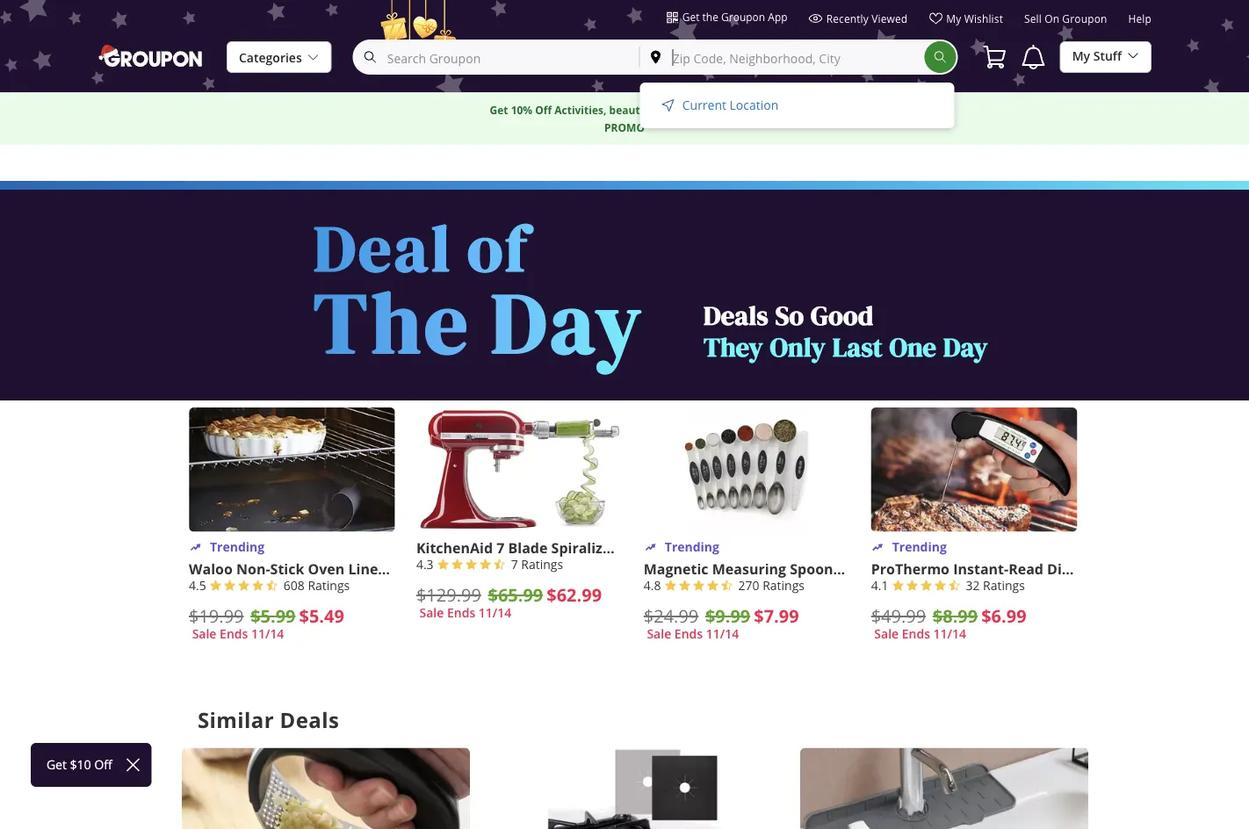 Task type: locate. For each thing, give the bounding box(es) containing it.
1 vertical spatial get
[[490, 103, 509, 118]]

7 right 4
[[511, 557, 518, 573]]

ends down the (2
[[447, 605, 476, 622]]

1 horizontal spatial my
[[1073, 48, 1091, 64]]

get for get 10% off activities, beauty, and more. use code promo
[[490, 103, 509, 118]]

ratings up "$7.99"
[[763, 578, 805, 594]]

the
[[703, 10, 719, 24]]

sale inside $49.99 $8.99 $6.99 sale ends 11/14
[[875, 626, 899, 643]]

1 trending icon image from the left
[[189, 541, 203, 555]]

groupon image
[[98, 44, 206, 68]]

0 vertical spatial and
[[652, 103, 672, 118]]

full icon image
[[437, 559, 453, 575], [451, 559, 467, 575], [466, 559, 481, 575], [480, 559, 495, 575], [210, 580, 226, 596], [224, 580, 240, 596], [238, 580, 254, 596], [252, 580, 268, 596], [665, 580, 681, 596], [679, 580, 695, 596], [693, 580, 709, 596], [707, 580, 723, 596], [893, 580, 908, 596], [907, 580, 922, 596], [921, 580, 936, 596], [935, 580, 951, 596]]

notifications inbox image
[[1020, 43, 1048, 71]]

my wishlist link
[[929, 11, 1004, 33]]

my inside button
[[1073, 48, 1091, 64]]

11/14 inside $24.99 $9.99 $7.99 sale ends 11/14
[[706, 626, 739, 643]]

half icon image left 270
[[721, 580, 737, 596]]

11/14 inside $49.99 $8.99 $6.99 sale ends 11/14
[[934, 626, 967, 643]]

get the groupon app
[[683, 10, 788, 24]]

$8.99
[[933, 604, 978, 629]]

ends left the $9.99
[[675, 626, 703, 643]]

$49.99 $8.99 $6.99 sale ends 11/14
[[872, 604, 1027, 643]]

trending icon image for $9.99
[[644, 541, 658, 555]]

sell on groupon link
[[1025, 12, 1108, 33]]

get
[[683, 10, 700, 24], [490, 103, 509, 118]]

my stuff button
[[1061, 40, 1152, 73]]

sale for $65.99
[[420, 605, 444, 622]]

get inside button
[[683, 10, 700, 24]]

stick
[[270, 560, 304, 579]]

$129.99 $65.99 $62.99 sale ends 11/14
[[417, 583, 602, 622]]

sale for $5.99
[[192, 626, 217, 643]]

4.8
[[644, 578, 661, 594]]

code
[[731, 103, 760, 118]]

trending up $49.99
[[893, 539, 947, 556]]

1 horizontal spatial get
[[683, 10, 700, 24]]

trending icon image up waloo
[[189, 541, 203, 555]]

trending up "non-" in the bottom left of the page
[[210, 539, 265, 556]]

ends for $65.99
[[447, 605, 476, 622]]

half icon image
[[494, 559, 509, 575], [266, 580, 282, 596], [721, 580, 737, 596], [949, 580, 965, 596]]

sale inside $19.99 $5.99 $5.49 sale ends 11/14
[[192, 626, 217, 643]]

$5.49
[[299, 604, 344, 629]]

11/14
[[479, 605, 512, 622], [251, 626, 284, 643], [706, 626, 739, 643], [934, 626, 967, 643]]

use
[[709, 103, 728, 118]]

3 trending icon image from the left
[[872, 541, 886, 555]]

waloo non-stick oven liner/bbq mat (2 or 4 pack)
[[189, 560, 541, 579]]

1 horizontal spatial trending icon image
[[644, 541, 658, 555]]

recently viewed link
[[809, 11, 908, 33]]

prothermo instant-read digital meat and poultry thermometer and meat claws image
[[872, 408, 1078, 532]]

270 ratings
[[739, 578, 805, 594]]

11/14 inside $129.99 $65.99 $62.99 sale ends 11/14
[[479, 605, 512, 622]]

magnetic measuring spoons set, dual sided, stainless steel set of 8 image
[[644, 408, 851, 532]]

270
[[739, 578, 760, 594]]

my
[[947, 11, 962, 25], [1073, 48, 1091, 64]]

kitchenaid 7 blade spiralizer plus with peel, core and slice image
[[417, 408, 623, 532]]

2 trending from the left
[[665, 539, 720, 556]]

7
[[497, 539, 505, 558], [511, 557, 518, 573]]

promo
[[605, 120, 645, 135]]

ratings
[[521, 557, 564, 573], [308, 578, 350, 594], [763, 578, 805, 594], [984, 578, 1026, 594]]

ends inside $19.99 $5.99 $5.49 sale ends 11/14
[[220, 626, 248, 643]]

groupon for on
[[1063, 12, 1108, 26]]

sale
[[420, 605, 444, 622], [192, 626, 217, 643], [647, 626, 672, 643], [875, 626, 899, 643]]

my left the wishlist
[[947, 11, 962, 25]]

half icon image left 32
[[949, 580, 965, 596]]

get for get the groupon app
[[683, 10, 700, 24]]

1 horizontal spatial and
[[763, 539, 790, 558]]

my left stuff
[[1073, 48, 1091, 64]]

sale inside $129.99 $65.99 $62.99 sale ends 11/14
[[420, 605, 444, 622]]

waloo
[[189, 560, 233, 579]]

11/14 down 32
[[934, 626, 967, 643]]

608 ratings
[[284, 578, 350, 594]]

11/14 for $5.99
[[251, 626, 284, 643]]

half icon image for $9.99
[[721, 580, 737, 596]]

ends
[[447, 605, 476, 622], [220, 626, 248, 643], [675, 626, 703, 643], [902, 626, 931, 643]]

on
[[1045, 12, 1060, 26]]

blade
[[509, 539, 548, 558]]

1 horizontal spatial trending
[[665, 539, 720, 556]]

0 horizontal spatial trending
[[210, 539, 265, 556]]

0 vertical spatial get
[[683, 10, 700, 24]]

10%
[[511, 103, 533, 118]]

or
[[472, 560, 487, 579]]

ends for $8.99
[[902, 626, 931, 643]]

(2
[[456, 560, 469, 579]]

and inside get 10% off activities, beauty, and more. use code promo
[[652, 103, 672, 118]]

sale down 'mat'
[[420, 605, 444, 622]]

ends inside $129.99 $65.99 $62.99 sale ends 11/14
[[447, 605, 476, 622]]

and left more. on the top right of page
[[652, 103, 672, 118]]

get 10% off activities, beauty, and more. use code promo
[[490, 103, 760, 135]]

4
[[491, 560, 499, 579]]

groupon for the
[[722, 10, 766, 24]]

kitchenaid
[[417, 539, 493, 558]]

11/14 inside $19.99 $5.99 $5.49 sale ends 11/14
[[251, 626, 284, 643]]

11/14 right $24.99
[[706, 626, 739, 643]]

32
[[966, 578, 980, 594]]

1 trending from the left
[[210, 539, 265, 556]]

recently viewed
[[827, 11, 908, 25]]

0 vertical spatial my
[[947, 11, 962, 25]]

trending icon image up 4.8
[[644, 541, 658, 555]]

trending
[[210, 539, 265, 556], [665, 539, 720, 556], [893, 539, 947, 556]]

ratings for $5.99
[[308, 578, 350, 594]]

1 horizontal spatial groupon
[[1063, 12, 1108, 26]]

1 horizontal spatial 7
[[511, 557, 518, 573]]

sale for $8.99
[[875, 626, 899, 643]]

ends left $5.99
[[220, 626, 248, 643]]

0 horizontal spatial groupon
[[722, 10, 766, 24]]

2 horizontal spatial trending
[[893, 539, 947, 556]]

get left the
[[683, 10, 700, 24]]

groupon inside button
[[722, 10, 766, 24]]

7 ratings
[[511, 557, 564, 573]]

11/14 down 4
[[479, 605, 512, 622]]

search element
[[925, 41, 957, 73]]

mat
[[424, 560, 452, 579]]

get left 10%
[[490, 103, 509, 118]]

ends left "$8.99" at the right bottom of the page
[[902, 626, 931, 643]]

3 trending from the left
[[893, 539, 947, 556]]

current location
[[683, 97, 779, 113]]

ends inside $24.99 $9.99 $7.99 sale ends 11/14
[[675, 626, 703, 643]]

half icon image left 608
[[266, 580, 282, 596]]

kitchenaid 7 blade spiralizer plus with peel, core and slice
[[417, 539, 825, 558]]

2 horizontal spatial trending icon image
[[872, 541, 886, 555]]

trending icon image
[[189, 541, 203, 555], [644, 541, 658, 555], [872, 541, 886, 555]]

non-
[[236, 560, 270, 579]]

get inside get 10% off activities, beauty, and more. use code promo
[[490, 103, 509, 118]]

sale down 4.1
[[875, 626, 899, 643]]

$49.99
[[872, 605, 927, 629]]

trending icon image for $8.99
[[872, 541, 886, 555]]

app
[[769, 10, 788, 24]]

trending left core
[[665, 539, 720, 556]]

sell
[[1025, 12, 1042, 26]]

1 vertical spatial my
[[1073, 48, 1091, 64]]

get the groupon app button
[[667, 9, 788, 25]]

ratings up $6.99
[[984, 578, 1026, 594]]

my stuff
[[1073, 48, 1122, 64]]

core
[[727, 539, 759, 558]]

11/14 for $8.99
[[934, 626, 967, 643]]

0 horizontal spatial trending icon image
[[189, 541, 203, 555]]

$6.99
[[982, 604, 1027, 629]]

ends inside $49.99 $8.99 $6.99 sale ends 11/14
[[902, 626, 931, 643]]

plus
[[621, 539, 651, 558]]

categories button
[[227, 41, 332, 74]]

sale inside $24.99 $9.99 $7.99 sale ends 11/14
[[647, 626, 672, 643]]

groupon right the
[[722, 10, 766, 24]]

ratings up $5.49
[[308, 578, 350, 594]]

sale down 4.5
[[192, 626, 217, 643]]

trending for $9.99
[[665, 539, 720, 556]]

Search Groupon search field
[[355, 41, 640, 73]]

location
[[730, 97, 779, 113]]

trending for $8.99
[[893, 539, 947, 556]]

and
[[652, 103, 672, 118], [763, 539, 790, 558]]

0 horizontal spatial and
[[652, 103, 672, 118]]

groupon right on
[[1063, 12, 1108, 26]]

groupon
[[722, 10, 766, 24], [1063, 12, 1108, 26]]

help link
[[1129, 12, 1152, 33]]

and left slice
[[763, 539, 790, 558]]

11/14 right $19.99
[[251, 626, 284, 643]]

beauty,
[[610, 103, 649, 118]]

7 up 4
[[497, 539, 505, 558]]

trending icon image up 4.1
[[872, 541, 886, 555]]

0 horizontal spatial get
[[490, 103, 509, 118]]

2 trending icon image from the left
[[644, 541, 658, 555]]

0 horizontal spatial my
[[947, 11, 962, 25]]

trending for $5.99
[[210, 539, 265, 556]]

sale for $9.99
[[647, 626, 672, 643]]

sale down 4.8
[[647, 626, 672, 643]]



Task type: vqa. For each thing, say whether or not it's contained in the screenshot.
'$129.99'
yes



Task type: describe. For each thing, give the bounding box(es) containing it.
waloo non-stick oven liner/bbq mat (2 or 4 pack) image
[[189, 408, 395, 532]]

$24.99 $9.99 $7.99 sale ends 11/14
[[644, 604, 800, 643]]

pack)
[[503, 560, 541, 579]]

$19.99 $5.99 $5.49 sale ends 11/14
[[189, 604, 344, 643]]

help
[[1129, 12, 1152, 26]]

stuff
[[1094, 48, 1122, 64]]

$24.99
[[644, 605, 699, 629]]

11/14 for $65.99
[[479, 605, 512, 622]]

ratings for $9.99
[[763, 578, 805, 594]]

recently
[[827, 11, 869, 25]]

slice
[[793, 539, 825, 558]]

more.
[[675, 103, 706, 118]]

1 vertical spatial and
[[763, 539, 790, 558]]

off
[[536, 103, 552, 118]]

similar deals
[[198, 706, 340, 735]]

$5.99
[[251, 604, 296, 629]]

activities,
[[555, 103, 607, 118]]

ends for $9.99
[[675, 626, 703, 643]]

half icon image right or
[[494, 559, 509, 575]]

0 horizontal spatial 7
[[497, 539, 505, 558]]

liner/bbq
[[348, 560, 421, 579]]

sell on groupon
[[1025, 12, 1108, 26]]

32 ratings
[[966, 578, 1026, 594]]

11/14 for $9.99
[[706, 626, 739, 643]]

ratings for $8.99
[[984, 578, 1026, 594]]

similar
[[198, 706, 274, 735]]

my wishlist
[[947, 11, 1004, 25]]

with
[[654, 539, 686, 558]]

trending icon image for $5.99
[[189, 541, 203, 555]]

my for my stuff
[[1073, 48, 1091, 64]]

$7.99
[[754, 604, 800, 629]]

4.1
[[872, 578, 889, 594]]

viewed
[[872, 11, 908, 25]]

categories
[[239, 50, 302, 66]]

spiralizer
[[552, 539, 618, 558]]

wishlist
[[965, 11, 1004, 25]]

$65.99
[[488, 583, 543, 608]]

Austin search field
[[641, 41, 925, 73]]

$9.99
[[706, 604, 751, 629]]

half icon image for $5.99
[[266, 580, 282, 596]]

608
[[284, 578, 305, 594]]

deals
[[280, 706, 340, 735]]

oven
[[308, 560, 345, 579]]

current
[[683, 97, 727, 113]]

Search Groupon search field
[[353, 40, 959, 128]]

4.3
[[417, 557, 434, 573]]

ends for $5.99
[[220, 626, 248, 643]]

$129.99
[[417, 584, 482, 608]]

4.5
[[189, 578, 206, 594]]

peel,
[[690, 539, 723, 558]]

half icon image for $8.99
[[949, 580, 965, 596]]

my for my wishlist
[[947, 11, 962, 25]]

ratings up $65.99
[[521, 557, 564, 573]]

$62.99
[[547, 583, 602, 608]]

$19.99
[[189, 605, 244, 629]]

search image
[[934, 50, 948, 64]]



